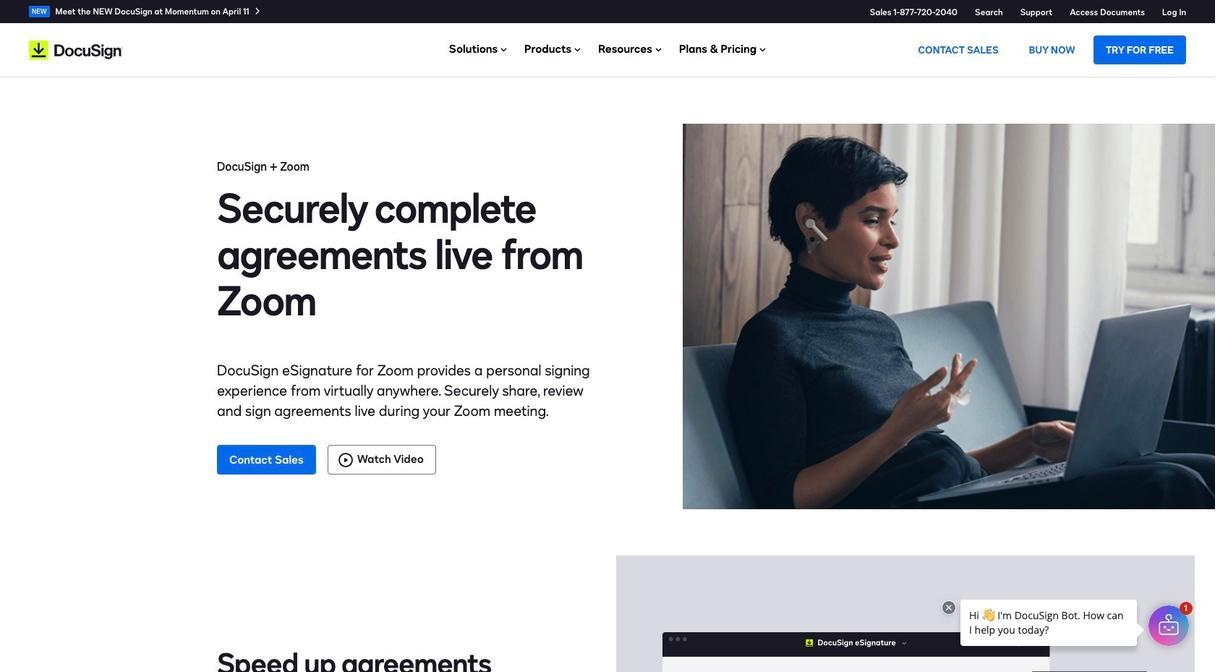 Task type: locate. For each thing, give the bounding box(es) containing it.
resource navigation element
[[0, 0, 1215, 23]]

young businesswoman using her laptop computer and a pair of wireless earphones making a video call. image
[[683, 124, 1215, 510]]



Task type: vqa. For each thing, say whether or not it's contained in the screenshot.
Zoom logo
no



Task type: describe. For each thing, give the bounding box(es) containing it.
securely find, review and complete agreements right from zoom. image
[[616, 556, 1195, 672]]



